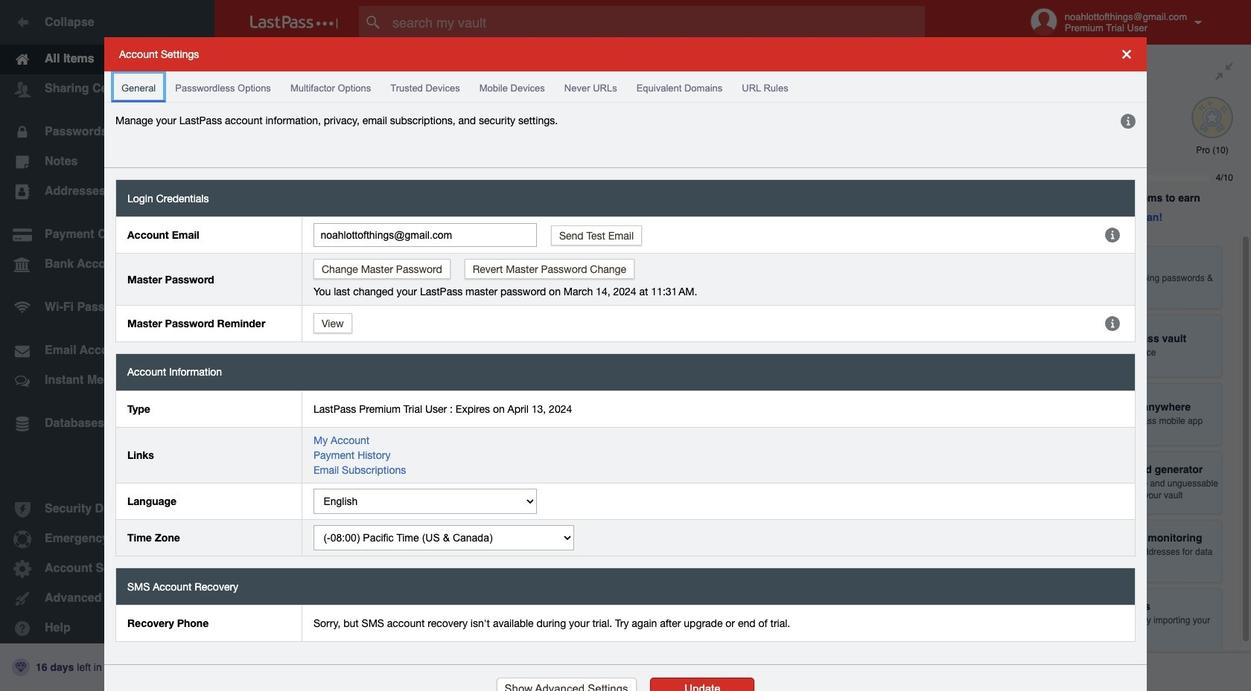 Task type: locate. For each thing, give the bounding box(es) containing it.
new item navigation
[[914, 631, 970, 692]]

lastpass image
[[250, 16, 338, 29]]

vault options navigation
[[215, 45, 985, 89]]



Task type: vqa. For each thing, say whether or not it's contained in the screenshot.
'New item' navigation at the bottom right
yes



Task type: describe. For each thing, give the bounding box(es) containing it.
Search search field
[[359, 6, 954, 39]]

search my vault text field
[[359, 6, 954, 39]]

main navigation navigation
[[0, 0, 215, 692]]



